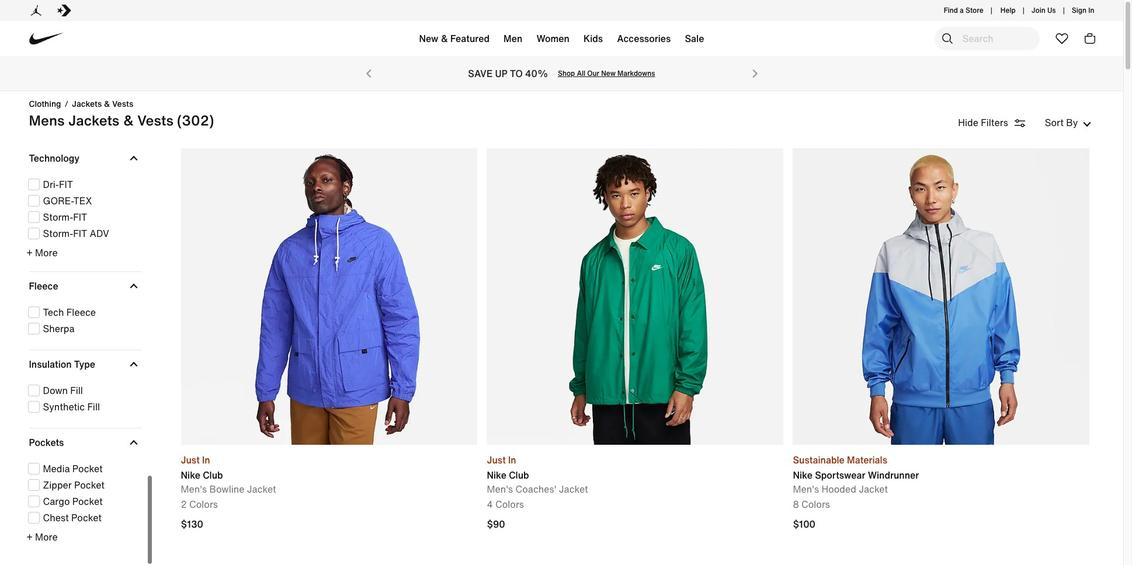 Task type: locate. For each thing, give the bounding box(es) containing it.
in inside button
[[1089, 5, 1095, 15]]

1 horizontal spatial nike
[[487, 469, 507, 483]]

3 nike from the left
[[794, 469, 813, 483]]

up
[[495, 67, 508, 81]]

2 + more button from the top
[[27, 530, 141, 545]]

chevron image inside pockets "dropdown button"
[[130, 439, 138, 447]]

nike down "sustainable"
[[794, 469, 813, 483]]

pockets button
[[29, 429, 139, 457]]

1 just from the left
[[181, 454, 200, 468]]

nike club link
[[181, 469, 276, 483], [487, 469, 588, 483]]

fit down tex
[[73, 210, 87, 224]]

1 more from the top
[[35, 246, 58, 260]]

1 nike from the left
[[181, 469, 201, 483]]

accessories
[[617, 32, 671, 46]]

2 horizontal spatial in
[[1089, 5, 1095, 15]]

2 horizontal spatial men's
[[794, 483, 820, 497]]

just up men's coaches' jacket link
[[487, 454, 506, 468]]

jacket inside sustainable materials nike sportswear windrunner men's hooded jacket
[[859, 483, 889, 497]]

shop
[[558, 68, 575, 78]]

1 vertical spatial fit
[[73, 210, 87, 224]]

0 horizontal spatial |
[[991, 5, 993, 15]]

nike inside just in nike club men's bowline jacket
[[181, 469, 201, 483]]

dri-fit
[[43, 177, 73, 191]]

new
[[419, 32, 439, 46], [602, 68, 616, 78]]

zipper pocket
[[43, 478, 105, 492]]

1 horizontal spatial jacket
[[559, 483, 588, 497]]

chevron image inside sort by dropdown button
[[1083, 120, 1092, 129]]

nike inside the just in nike club men's coaches' jacket
[[487, 469, 507, 483]]

2 vertical spatial chevron image
[[130, 439, 138, 447]]

hide filters button
[[959, 115, 1042, 130]]

technology
[[29, 151, 80, 165]]

1 vertical spatial chevron image
[[130, 360, 138, 369]]

+ more button down 'chest pocket' button
[[27, 530, 141, 545]]

tech
[[43, 305, 64, 319]]

0 horizontal spatial new
[[419, 32, 439, 46]]

1 horizontal spatial just
[[487, 454, 506, 468]]

0 vertical spatial storm-
[[43, 210, 73, 224]]

0 horizontal spatial fill
[[70, 384, 83, 398]]

chevron image right type
[[130, 360, 138, 369]]

pocket down the 'cargo pocket' button
[[71, 511, 102, 525]]

2 nike from the left
[[487, 469, 507, 483]]

+ more inside technology "group"
[[27, 246, 58, 260]]

storm-fit adv
[[43, 227, 109, 241]]

filter ds image
[[1013, 116, 1027, 130]]

new & featured
[[419, 32, 490, 46]]

storm- down gore-
[[43, 210, 73, 224]]

jacket
[[247, 483, 276, 497], [559, 483, 588, 497], [859, 483, 889, 497]]

in up coaches'
[[509, 454, 517, 468]]

chevron image for type
[[130, 360, 138, 369]]

men's for just in nike club men's coaches' jacket
[[487, 483, 513, 497]]

women
[[537, 32, 570, 46]]

+ more down 'chest'
[[27, 530, 58, 545]]

1 vertical spatial fill
[[87, 400, 100, 414]]

pocket
[[72, 462, 103, 476], [74, 478, 105, 492], [72, 495, 103, 509], [71, 511, 102, 525]]

chevron image for tech fleece
[[130, 282, 138, 290]]

hide filters
[[959, 116, 1009, 130]]

+ more button down the filter for storm-fit adv 'button'
[[27, 246, 141, 260]]

find a store
[[944, 5, 984, 15]]

sort by button
[[1042, 116, 1095, 130]]

fleece inside group
[[67, 305, 96, 319]]

fill for synthetic fill
[[87, 400, 100, 414]]

club for coaches'
[[509, 469, 529, 483]]

2 just from the left
[[487, 454, 506, 468]]

fleece button
[[29, 272, 139, 300]]

Filter for Media Pocket button
[[28, 462, 138, 476]]

gore-
[[43, 194, 73, 208]]

& up technology dropdown button
[[123, 110, 134, 131]]

1 vertical spatial more
[[35, 530, 58, 545]]

chevron image down mens jackets & vests (302)
[[130, 154, 138, 162]]

nike club link for coaches'
[[487, 469, 588, 483]]

nike sportswear windrunner men's hooded jacket image
[[794, 148, 1090, 445]]

jacket inside just in nike club men's bowline jacket
[[247, 483, 276, 497]]

kids link
[[577, 25, 610, 57]]

materials
[[848, 454, 888, 468]]

jacket right coaches'
[[559, 483, 588, 497]]

women link
[[530, 25, 577, 57]]

| right us
[[1064, 5, 1066, 15]]

Filter for Dri-FIT checkbox
[[28, 177, 138, 191]]

1 horizontal spatial in
[[509, 454, 517, 468]]

zipper
[[43, 478, 72, 492]]

more inside pockets group
[[35, 530, 58, 545]]

fill down down fill checkbox
[[87, 400, 100, 414]]

|
[[991, 5, 993, 15], [1023, 5, 1025, 15], [1064, 5, 1066, 15]]

clothing
[[29, 98, 61, 110]]

2 chevron image from the top
[[130, 282, 138, 290]]

2 nike club link from the left
[[487, 469, 588, 483]]

men
[[504, 32, 523, 46]]

0 horizontal spatial nike
[[181, 469, 201, 483]]

+ more inside pockets group
[[27, 530, 58, 545]]

clothing link
[[29, 98, 61, 110]]

nike club men's bowline jacket image
[[181, 148, 478, 445]]

2 horizontal spatial |
[[1064, 5, 1066, 15]]

club inside just in nike club men's bowline jacket
[[203, 469, 223, 483]]

1 + from the top
[[27, 246, 33, 260]]

+ more for storm-
[[27, 246, 58, 260]]

3 jacket from the left
[[859, 483, 889, 497]]

men's left the bowline
[[181, 483, 207, 497]]

| for find a store
[[991, 5, 993, 15]]

chevron image for dri-fit
[[130, 154, 138, 162]]

0 horizontal spatial men's
[[181, 483, 207, 497]]

in for just in nike club men's coaches' jacket
[[509, 454, 517, 468]]

nike left the bowline
[[181, 469, 201, 483]]

1 + more button from the top
[[27, 246, 141, 260]]

fleece up tech
[[29, 279, 58, 293]]

sherpa
[[43, 322, 75, 336]]

&
[[441, 32, 448, 46], [104, 98, 110, 110], [123, 110, 134, 131]]

fill for down fill
[[70, 384, 83, 398]]

+ down the filter for storm-fit adv 'button'
[[27, 246, 33, 260]]

0 vertical spatial +
[[27, 246, 33, 260]]

media
[[43, 462, 70, 476]]

chevron image inside fleece dropdown button
[[130, 282, 138, 290]]

men's inside sustainable materials nike sportswear windrunner men's hooded jacket
[[794, 483, 820, 497]]

Filter for Zipper Pocket button
[[28, 478, 138, 492]]

more down 'chest'
[[35, 530, 58, 545]]

fit down the filter for storm-fit button on the left top of page
[[73, 227, 87, 241]]

2 club from the left
[[509, 469, 529, 483]]

2 horizontal spatial &
[[441, 32, 448, 46]]

| for join us
[[1064, 5, 1066, 15]]

0 horizontal spatial jacket
[[247, 483, 276, 497]]

jacket for men's bowline jacket
[[247, 483, 276, 497]]

1 horizontal spatial fleece
[[67, 305, 96, 319]]

2 + more from the top
[[27, 530, 58, 545]]

2 more from the top
[[35, 530, 58, 545]]

& right /
[[104, 98, 110, 110]]

nike inside sustainable materials nike sportswear windrunner men's hooded jacket
[[794, 469, 813, 483]]

store
[[966, 5, 984, 15]]

+ more down storm-fit adv
[[27, 246, 58, 260]]

sportswear
[[816, 469, 866, 483]]

more for chest pocket
[[35, 530, 58, 545]]

1 horizontal spatial |
[[1023, 5, 1025, 15]]

in up the bowline
[[202, 454, 210, 468]]

40%
[[526, 67, 549, 81]]

nike for men's bowline jacket
[[181, 469, 201, 483]]

men's up the $90
[[487, 483, 513, 497]]

0 horizontal spatial club
[[203, 469, 223, 483]]

+ inside pockets group
[[27, 530, 33, 545]]

men's down "sustainable"
[[794, 483, 820, 497]]

mens jackets & vests (302)
[[29, 110, 214, 131]]

synthetic fill
[[43, 400, 100, 414]]

+ down 'chest pocket' button
[[27, 530, 33, 545]]

& inside new & featured link
[[441, 32, 448, 46]]

1 chevron image from the top
[[130, 154, 138, 162]]

a
[[960, 5, 964, 15]]

2 jacket from the left
[[559, 483, 588, 497]]

men's bowline jacket link
[[181, 483, 276, 497]]

sale link
[[678, 25, 712, 57]]

more inside technology "group"
[[35, 246, 58, 260]]

$90
[[487, 518, 505, 532]]

jacket right the bowline
[[247, 483, 276, 497]]

0 vertical spatial fit
[[59, 177, 73, 191]]

in inside the just in nike club men's coaches' jacket
[[509, 454, 517, 468]]

men's inside just in nike club men's bowline jacket
[[181, 483, 207, 497]]

1 vertical spatial new
[[602, 68, 616, 78]]

new left featured
[[419, 32, 439, 46]]

in right sign
[[1089, 5, 1095, 15]]

pocket for cargo pocket
[[72, 495, 103, 509]]

vests left (302) at the left of the page
[[137, 110, 174, 131]]

1 vertical spatial + more button
[[27, 530, 141, 545]]

insulation type button
[[29, 350, 139, 379]]

2 horizontal spatial jacket
[[859, 483, 889, 497]]

in inside just in nike club men's bowline jacket
[[202, 454, 210, 468]]

Filter for Storm-FIT button
[[28, 210, 138, 224]]

2 | from the left
[[1023, 5, 1025, 15]]

0 vertical spatial chevron image
[[130, 154, 138, 162]]

+ inside technology "group"
[[27, 246, 33, 260]]

Filter for Chest Pocket button
[[28, 511, 138, 525]]

1 horizontal spatial fill
[[87, 400, 100, 414]]

join
[[1032, 5, 1046, 15]]

jackets
[[72, 98, 102, 110], [68, 110, 119, 131]]

club
[[203, 469, 223, 483], [509, 469, 529, 483]]

1 vertical spatial chevron image
[[130, 282, 138, 290]]

just inside just in nike club men's bowline jacket
[[181, 454, 200, 468]]

vests right /
[[112, 98, 133, 110]]

nike
[[181, 469, 201, 483], [487, 469, 507, 483], [794, 469, 813, 483]]

2 vertical spatial fit
[[73, 227, 87, 241]]

2 horizontal spatial nike
[[794, 469, 813, 483]]

pocket up the 'cargo pocket' button
[[74, 478, 105, 492]]

0 horizontal spatial just
[[181, 454, 200, 468]]

0 vertical spatial fill
[[70, 384, 83, 398]]

Search Products text field
[[935, 27, 1040, 50]]

fit for dri-fit
[[59, 177, 73, 191]]

storm-
[[43, 210, 73, 224], [43, 227, 73, 241]]

men's inside the just in nike club men's coaches' jacket
[[487, 483, 513, 497]]

coaches'
[[516, 483, 557, 497]]

shop all our new markdowns link
[[558, 68, 656, 78]]

vests
[[112, 98, 133, 110], [137, 110, 174, 131]]

0 horizontal spatial in
[[202, 454, 210, 468]]

1 + more from the top
[[27, 246, 58, 260]]

+ more button
[[27, 246, 141, 260], [27, 530, 141, 545]]

fleece up filter for sherpa button
[[67, 305, 96, 319]]

chest
[[43, 511, 69, 525]]

1 club from the left
[[203, 469, 223, 483]]

& left featured
[[441, 32, 448, 46]]

sort by
[[1046, 116, 1079, 130]]

1 men's from the left
[[181, 483, 207, 497]]

pocket down filter for zipper pocket button
[[72, 495, 103, 509]]

0 vertical spatial more
[[35, 246, 58, 260]]

0 vertical spatial fleece
[[29, 279, 58, 293]]

new right our
[[602, 68, 616, 78]]

in
[[1089, 5, 1095, 15], [202, 454, 210, 468], [509, 454, 517, 468]]

3 men's from the left
[[794, 483, 820, 497]]

1 horizontal spatial vests
[[137, 110, 174, 131]]

nike left coaches'
[[487, 469, 507, 483]]

1 horizontal spatial men's
[[487, 483, 513, 497]]

chevron image inside insulation type dropdown button
[[130, 360, 138, 369]]

1 vertical spatial storm-
[[43, 227, 73, 241]]

0 horizontal spatial nike club link
[[181, 469, 276, 483]]

1 vertical spatial +
[[27, 530, 33, 545]]

chevron image right by
[[1083, 120, 1092, 129]]

0 vertical spatial chevron image
[[1083, 120, 1092, 129]]

jacket inside the just in nike club men's coaches' jacket
[[559, 483, 588, 497]]

0 horizontal spatial fleece
[[29, 279, 58, 293]]

0 horizontal spatial &
[[104, 98, 110, 110]]

1 horizontal spatial nike club link
[[487, 469, 588, 483]]

3 chevron image from the top
[[130, 439, 138, 447]]

just up men's bowline jacket link
[[181, 454, 200, 468]]

Filter for Cargo Pocket button
[[28, 495, 138, 509]]

chest pocket
[[43, 511, 102, 525]]

| left help
[[991, 5, 993, 15]]

3 | from the left
[[1064, 5, 1066, 15]]

Filter for Storm-FIT ADV button
[[28, 227, 138, 241]]

open search modal image
[[941, 32, 955, 46]]

chevron image inside technology dropdown button
[[130, 154, 138, 162]]

storm- for storm-fit adv
[[43, 227, 73, 241]]

2 storm- from the top
[[43, 227, 73, 241]]

menu bar
[[199, 23, 925, 58]]

just inside the just in nike club men's coaches' jacket
[[487, 454, 506, 468]]

1 | from the left
[[991, 5, 993, 15]]

chevron image up tech fleece "button"
[[130, 282, 138, 290]]

storm-fit
[[43, 210, 87, 224]]

chevron image
[[130, 154, 138, 162], [130, 282, 138, 290], [130, 439, 138, 447]]

1 storm- from the top
[[43, 210, 73, 224]]

0 vertical spatial + more button
[[27, 246, 141, 260]]

1 horizontal spatial &
[[123, 110, 134, 131]]

| left the join
[[1023, 5, 1025, 15]]

2 men's from the left
[[487, 483, 513, 497]]

1 jacket from the left
[[247, 483, 276, 497]]

fill
[[70, 384, 83, 398], [87, 400, 100, 414]]

0 horizontal spatial chevron image
[[130, 360, 138, 369]]

chevron image up media pocket button
[[130, 439, 138, 447]]

2 + from the top
[[27, 530, 33, 545]]

| for help
[[1023, 5, 1025, 15]]

chevron image for media pocket
[[130, 439, 138, 447]]

fleece
[[29, 279, 58, 293], [67, 305, 96, 319]]

insulation
[[29, 357, 72, 371]]

menu bar containing new & featured
[[199, 23, 925, 58]]

$130 link
[[181, 518, 478, 532], [181, 518, 206, 532]]

1 vertical spatial fleece
[[67, 305, 96, 319]]

just in nike club men's bowline jacket
[[181, 454, 276, 497]]

0 vertical spatial new
[[419, 32, 439, 46]]

chevron image
[[1083, 120, 1092, 129], [130, 360, 138, 369]]

club inside the just in nike club men's coaches' jacket
[[509, 469, 529, 483]]

mens
[[29, 110, 65, 131]]

fit
[[59, 177, 73, 191], [73, 210, 87, 224], [73, 227, 87, 241]]

jacket down materials
[[859, 483, 889, 497]]

more down storm-fit adv
[[35, 246, 58, 260]]

jacket for men's coaches' jacket
[[559, 483, 588, 497]]

1 vertical spatial + more
[[27, 530, 58, 545]]

men's coaches' jacket link
[[487, 483, 588, 497]]

Filter for Tech Fleece button
[[28, 305, 138, 319]]

storm- for storm-fit
[[43, 210, 73, 224]]

fit up gore-tex on the top left of the page
[[59, 177, 73, 191]]

cargo
[[43, 495, 70, 509]]

1 horizontal spatial club
[[509, 469, 529, 483]]

find
[[944, 5, 959, 15]]

dri-
[[43, 177, 59, 191]]

1 horizontal spatial chevron image
[[1083, 120, 1092, 129]]

insulation type group
[[27, 384, 141, 414]]

bowline
[[210, 483, 245, 497]]

pockets
[[29, 436, 64, 450]]

fill up synthetic fill
[[70, 384, 83, 398]]

0 vertical spatial + more
[[27, 246, 58, 260]]

storm- down storm-fit
[[43, 227, 73, 241]]

pocket up filter for zipper pocket button
[[72, 462, 103, 476]]

$100 link
[[794, 518, 1090, 532], [794, 518, 819, 532]]

1 nike club link from the left
[[181, 469, 276, 483]]

us
[[1048, 5, 1057, 15]]



Task type: vqa. For each thing, say whether or not it's contained in the screenshot.


Task type: describe. For each thing, give the bounding box(es) containing it.
converse image
[[57, 4, 71, 18]]

jackets & vests link
[[72, 98, 133, 110]]

markdowns
[[618, 68, 656, 78]]

pocket for media pocket
[[72, 462, 103, 476]]

Filter for Sherpa button
[[28, 322, 138, 336]]

jackets up technology dropdown button
[[68, 110, 119, 131]]

new inside new & featured link
[[419, 32, 439, 46]]

synthetic
[[43, 400, 85, 414]]

windrunner
[[868, 469, 920, 483]]

pocket for chest pocket
[[71, 511, 102, 525]]

tex
[[73, 194, 92, 208]]

fleece group
[[27, 305, 141, 336]]

men link
[[497, 25, 530, 57]]

technology group
[[27, 177, 141, 260]]

help
[[1001, 5, 1016, 15]]

by
[[1067, 116, 1079, 130]]

tech fleece
[[43, 305, 96, 319]]

adv
[[90, 227, 109, 241]]

hide
[[959, 116, 979, 130]]

to
[[510, 67, 523, 81]]

sign in button
[[1073, 1, 1095, 20]]

nike for men's coaches' jacket
[[487, 469, 507, 483]]

+ more button for pocket
[[27, 530, 141, 545]]

chevron image for by
[[1083, 120, 1092, 129]]

sign
[[1073, 5, 1087, 15]]

0 horizontal spatial vests
[[112, 98, 133, 110]]

men's for just in nike club men's bowline jacket
[[181, 483, 207, 497]]

nike for men's hooded jacket
[[794, 469, 813, 483]]

new & featured link
[[412, 25, 497, 57]]

technology button
[[29, 144, 139, 172]]

sort
[[1046, 116, 1064, 130]]

sustainable
[[794, 454, 845, 468]]

nike home page image
[[23, 16, 69, 62]]

favorites image
[[1055, 32, 1069, 46]]

just for just in nike club men's bowline jacket
[[181, 454, 200, 468]]

join us
[[1032, 5, 1057, 15]]

jackets right /
[[72, 98, 102, 110]]

/
[[65, 98, 68, 110]]

+ for storm-fit adv
[[27, 246, 33, 260]]

kids
[[584, 32, 603, 46]]

media pocket
[[43, 462, 103, 476]]

sort by element
[[959, 115, 1095, 131]]

our
[[588, 68, 600, 78]]

just for just in nike club men's coaches' jacket
[[487, 454, 506, 468]]

+ more button for fit
[[27, 246, 141, 260]]

fit for storm-fit
[[73, 210, 87, 224]]

nike club link for bowline
[[181, 469, 276, 483]]

sign in
[[1073, 5, 1095, 15]]

down fill
[[43, 384, 83, 398]]

nike sportswear windrunner link
[[794, 469, 920, 483]]

accessories link
[[610, 25, 678, 57]]

Filter for GORE-TEX button
[[28, 194, 138, 208]]

nike club men's coaches' jacket image
[[487, 148, 784, 445]]

just in nike club men's coaches' jacket
[[487, 454, 588, 497]]

jordan image
[[29, 4, 43, 18]]

featured
[[451, 32, 490, 46]]

fleece inside dropdown button
[[29, 279, 58, 293]]

pocket for zipper pocket
[[74, 478, 105, 492]]

hooded
[[822, 483, 857, 497]]

shop all our new markdowns
[[558, 68, 656, 78]]

in for just in nike club men's bowline jacket
[[202, 454, 210, 468]]

Filter for Down Fill checkbox
[[28, 384, 138, 398]]

$100
[[794, 518, 816, 532]]

help link
[[997, 3, 1021, 18]]

clothing / jackets & vests
[[29, 98, 133, 110]]

cargo pocket
[[43, 495, 103, 509]]

sustainable materials nike sportswear windrunner men's hooded jacket
[[794, 454, 920, 497]]

insulation type
[[29, 357, 95, 371]]

Filter for Synthetic Fill button
[[28, 400, 138, 414]]

gore-tex
[[43, 194, 92, 208]]

save up to 40%
[[468, 67, 549, 81]]

+ for chest pocket
[[27, 530, 33, 545]]

more for storm-fit adv
[[35, 246, 58, 260]]

pockets group
[[27, 462, 141, 545]]

$130
[[181, 518, 203, 532]]

save
[[468, 67, 493, 81]]

filters
[[982, 116, 1009, 130]]

in for sign in
[[1089, 5, 1095, 15]]

down
[[43, 384, 68, 398]]

fit for storm-fit adv
[[73, 227, 87, 241]]

club for bowline
[[203, 469, 223, 483]]

sale
[[685, 32, 705, 46]]

men's hooded jacket link
[[794, 483, 920, 497]]

type
[[74, 357, 95, 371]]

(302)
[[177, 110, 214, 131]]

find a store link
[[942, 1, 987, 20]]

+ more for chest
[[27, 530, 58, 545]]

join us link
[[1032, 1, 1057, 20]]

1 horizontal spatial new
[[602, 68, 616, 78]]

all
[[577, 68, 586, 78]]



